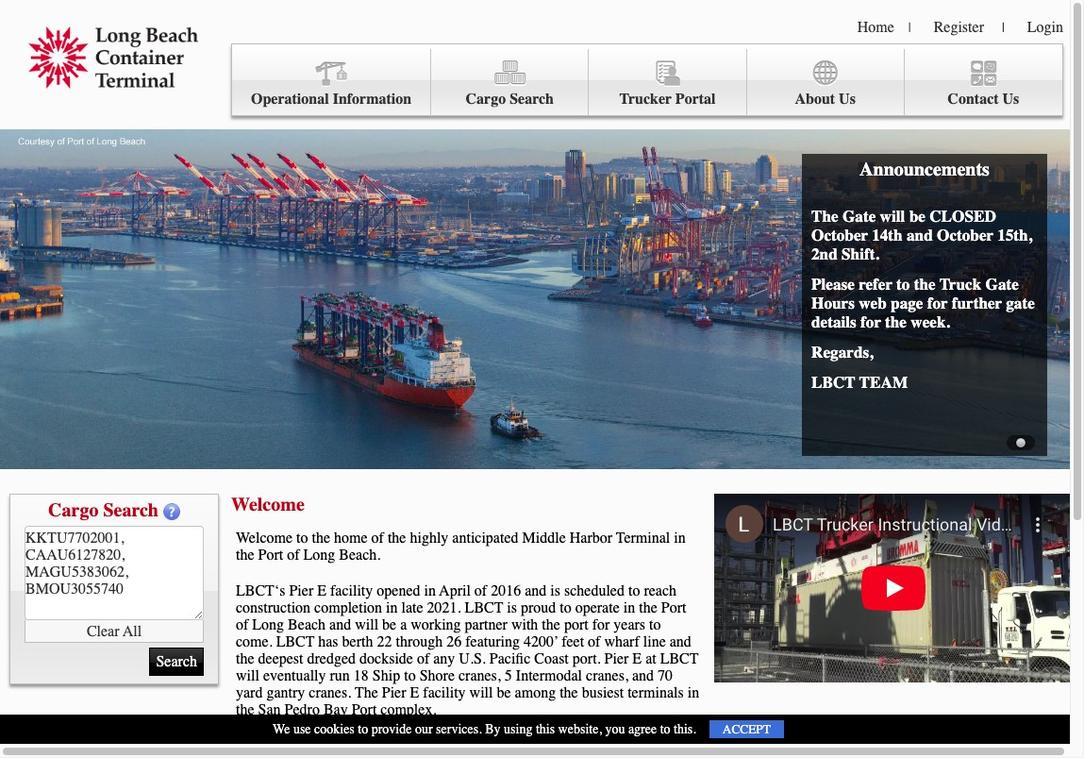 Task type: vqa. For each thing, say whether or not it's contained in the screenshot.
middle Port
yes



Task type: describe. For each thing, give the bounding box(es) containing it.
harbor
[[570, 530, 613, 547]]

here link
[[645, 737, 671, 754]]

pacific
[[490, 651, 531, 668]]

all
[[123, 623, 142, 640]]

the up line
[[639, 600, 658, 617]]

services.
[[436, 721, 482, 737]]

port inside "welcome to the home of the highly anticipated middle harbor terminal in the port of long beach."
[[258, 547, 283, 564]]

eventually
[[263, 668, 326, 685]]

15th,
[[998, 226, 1033, 245]]

here
[[645, 737, 671, 754]]

of down lbct's
[[236, 617, 249, 634]]

intermodal
[[516, 668, 583, 685]]

cargo search link
[[432, 49, 590, 116]]

to inside "please refer to the truck gate hours web page for further gate details for the week."
[[897, 275, 911, 294]]

deepest
[[258, 651, 304, 668]]

the left highly
[[388, 530, 406, 547]]

the inside the gate will be closed october 14th and october 15th, 2nd shift.
[[812, 207, 839, 226]]

please
[[812, 275, 855, 294]]

lbct team
[[812, 373, 908, 392]]

a
[[401, 617, 407, 634]]

operational information
[[251, 91, 412, 108]]

operate
[[576, 600, 620, 617]]

long inside "welcome to the home of the highly anticipated middle harbor terminal in the port of long beach."
[[304, 547, 336, 564]]

agree
[[629, 721, 657, 737]]

the right among
[[560, 685, 579, 702]]

lbct down regards,​ on the right top of the page
[[812, 373, 856, 392]]

further
[[952, 294, 1003, 313]]

busiest
[[582, 685, 624, 702]]

to right proud
[[560, 600, 572, 617]]

page
[[891, 294, 924, 313]]

coast
[[535, 651, 569, 668]]

to left this.
[[661, 721, 671, 737]]

1 horizontal spatial e
[[410, 685, 420, 702]]

about us
[[795, 91, 856, 108]]

1 horizontal spatial for
[[861, 313, 882, 331]]

will inside the gate will be closed october 14th and october 15th, 2nd shift.
[[881, 207, 906, 226]]

1 horizontal spatial cargo
[[466, 91, 506, 108]]

contact
[[948, 91, 1000, 108]]

0 horizontal spatial cargo
[[48, 499, 99, 521]]

complex.
[[381, 702, 437, 719]]

will left 5
[[470, 685, 493, 702]]

bay
[[324, 702, 348, 719]]

by
[[486, 721, 501, 737]]

pedro
[[285, 702, 320, 719]]

run
[[330, 668, 350, 685]]

through
[[396, 634, 443, 651]]

trucker
[[620, 91, 672, 108]]

proud
[[521, 600, 556, 617]]

shift.
[[842, 245, 880, 263]]

register link
[[934, 19, 985, 36]]

lbct left has
[[276, 634, 315, 651]]

in inside "welcome to the home of the highly anticipated middle harbor terminal in the port of long beach."
[[674, 530, 686, 547]]

the gate will be closed october 14th and october 15th, 2nd shift.
[[812, 207, 1033, 263]]

late
[[402, 600, 424, 617]]

to right ship
[[404, 668, 416, 685]]

home
[[858, 19, 895, 36]]

2 horizontal spatial for
[[928, 294, 949, 313]]

of left 2016
[[475, 583, 487, 600]]

lbct's pier e facility opened in april of 2016 and is scheduled to reach construction completion in late 2021.  lbct is proud to operate in the port of long beach and will be a working partner with the port for years to come.  lbct has berth 22 through 26 featuring 4200' feet of wharf line and the deepest dredged dockside of any u.s. pacific coast port. pier e at lbct will eventually run 18 ship to shore cranes, 5 intermodal cranes, and 70 yard gantry cranes. the pier e facility will be among the busiest terminals in the san pedro bay port complex.
[[236, 583, 700, 719]]

2016
[[491, 583, 521, 600]]

gate inside the gate will be closed october 14th and october 15th, 2nd shift.
[[843, 207, 877, 226]]

1 cranes, from the left
[[459, 668, 501, 685]]

scheduled
[[565, 583, 625, 600]]

22
[[377, 634, 392, 651]]

closed
[[930, 207, 997, 226]]

port.
[[573, 651, 601, 668]]

of up construction
[[287, 547, 300, 564]]

2021.
[[427, 600, 461, 617]]

to inside "welcome to the home of the highly anticipated middle harbor terminal in the port of long beach."
[[296, 530, 308, 547]]

san
[[258, 702, 281, 719]]

0 horizontal spatial our
[[334, 737, 354, 754]]

environmental
[[358, 737, 445, 754]]

lbct's
[[236, 583, 286, 600]]

1 horizontal spatial is
[[551, 583, 561, 600]]

years
[[614, 617, 646, 634]]

1 horizontal spatial facility
[[423, 685, 466, 702]]

trucker portal
[[620, 91, 716, 108]]

this
[[536, 721, 555, 737]]

the inside lbct's pier e facility opened in april of 2016 and is scheduled to reach construction completion in late 2021.  lbct is proud to operate in the port of long beach and will be a working partner with the port for years to come.  lbct has berth 22 through 26 featuring 4200' feet of wharf line and the deepest dredged dockside of any u.s. pacific coast port. pier e at lbct will eventually run 18 ship to shore cranes, 5 intermodal cranes, and 70 yard gantry cranes. the pier e facility will be among the busiest terminals in the san pedro bay port complex.
[[355, 685, 378, 702]]

berth
[[342, 634, 373, 651]]

construction
[[236, 600, 311, 617]]

.
[[675, 737, 679, 754]]

beach
[[288, 617, 326, 634]]

highly
[[410, 530, 449, 547]]

more
[[262, 737, 293, 754]]

1 horizontal spatial our
[[415, 721, 433, 737]]

login
[[1028, 19, 1064, 36]]

details
[[812, 313, 857, 331]]

contact us
[[948, 91, 1020, 108]]

ship
[[373, 668, 401, 685]]

u.s.
[[459, 651, 486, 668]]

and left 70
[[633, 668, 654, 685]]

0 horizontal spatial is
[[507, 600, 517, 617]]

come.
[[236, 634, 273, 651]]

dredged
[[307, 651, 356, 668]]

truck
[[940, 275, 982, 294]]

team
[[860, 373, 908, 392]]

you
[[606, 721, 625, 737]]

information
[[333, 91, 412, 108]]

welcome for welcome
[[231, 494, 305, 516]]

the left week.
[[886, 313, 907, 331]]

terminals
[[628, 685, 684, 702]]

anticipated
[[453, 530, 519, 547]]

14th and
[[873, 226, 934, 245]]

of left any
[[417, 651, 430, 668]]

in right 'operate'
[[624, 600, 636, 617]]

login link
[[1028, 19, 1064, 36]]

trucker portal link
[[590, 49, 747, 116]]

2 horizontal spatial e
[[633, 651, 642, 668]]

2 horizontal spatial port
[[662, 600, 687, 617]]

working
[[411, 617, 461, 634]]

we
[[273, 721, 290, 737]]



Task type: locate. For each thing, give the bounding box(es) containing it.
portal
[[676, 91, 716, 108]]

and
[[525, 583, 547, 600], [330, 617, 351, 634], [670, 634, 692, 651], [633, 668, 654, 685], [449, 737, 471, 754]]

facility down any
[[423, 685, 466, 702]]

about
[[296, 737, 330, 754]]

1 horizontal spatial us
[[1003, 91, 1020, 108]]

2 horizontal spatial pier
[[605, 651, 629, 668]]

week.
[[911, 313, 951, 331]]

clear all button
[[25, 620, 204, 643]]

1 vertical spatial search
[[103, 499, 159, 521]]

and right 2016
[[525, 583, 547, 600]]

october up please
[[812, 226, 869, 245]]

welcome to the home of the highly anticipated middle harbor terminal in the port of long beach.
[[236, 530, 686, 564]]

regards,​
[[812, 343, 874, 362]]

1 vertical spatial facility
[[423, 685, 466, 702]]

the
[[915, 275, 936, 294], [886, 313, 907, 331], [312, 530, 330, 547], [388, 530, 406, 547], [236, 547, 255, 564], [639, 600, 658, 617], [542, 617, 561, 634], [236, 651, 255, 668], [560, 685, 579, 702], [236, 702, 255, 719]]

use
[[294, 721, 311, 737]]

achievements
[[559, 737, 642, 754]]

october up truck in the top right of the page
[[938, 226, 994, 245]]

welcome for welcome to the home of the highly anticipated middle harbor terminal in the port of long beach.
[[236, 530, 293, 547]]

cargo search inside menu bar
[[466, 91, 554, 108]]

0 vertical spatial welcome
[[231, 494, 305, 516]]

0 horizontal spatial gate
[[843, 207, 877, 226]]

0 vertical spatial be
[[910, 207, 926, 226]]

0 vertical spatial the
[[812, 207, 839, 226]]

us for about us
[[839, 91, 856, 108]]

completion
[[315, 600, 382, 617]]

gate right truck in the top right of the page
[[986, 275, 1020, 294]]

is
[[551, 583, 561, 600], [507, 600, 517, 617]]

2 vertical spatial e
[[410, 685, 420, 702]]

yard
[[236, 685, 263, 702]]

and right beach
[[330, 617, 351, 634]]

accept
[[723, 722, 771, 736]]

the
[[812, 207, 839, 226], [355, 685, 378, 702]]

be left a
[[382, 617, 397, 634]]

us right contact
[[1003, 91, 1020, 108]]

2 us from the left
[[1003, 91, 1020, 108]]

port right bay
[[352, 702, 377, 719]]

1 horizontal spatial long
[[304, 547, 336, 564]]

1 vertical spatial be
[[382, 617, 397, 634]]

None submit
[[150, 648, 204, 676]]

in right 'terminal'
[[674, 530, 686, 547]]

april
[[440, 583, 471, 600]]

1 horizontal spatial port
[[352, 702, 377, 719]]

5
[[505, 668, 513, 685]]

0 horizontal spatial cranes,
[[459, 668, 501, 685]]

0 vertical spatial e
[[317, 583, 327, 600]]

home
[[334, 530, 368, 547]]

pier right port.
[[605, 651, 629, 668]]

| left login
[[1003, 20, 1005, 36]]

beach.
[[339, 547, 381, 564]]

0 vertical spatial facility
[[330, 583, 373, 600]]

port
[[258, 547, 283, 564], [662, 600, 687, 617], [352, 702, 377, 719]]

long
[[304, 547, 336, 564], [252, 617, 284, 634]]

website,
[[559, 721, 602, 737]]

1 vertical spatial cargo
[[48, 499, 99, 521]]

partner
[[465, 617, 508, 634]]

| right home link
[[909, 20, 912, 36]]

please refer to the truck gate hours web page for further gate details for the week.
[[812, 275, 1036, 331]]

gate
[[1007, 294, 1036, 313]]

reach
[[644, 583, 677, 600]]

long inside lbct's pier e facility opened in april of 2016 and is scheduled to reach construction completion in late 2021.  lbct is proud to operate in the port of long beach and will be a working partner with the port for years to come.  lbct has berth 22 through 26 featuring 4200' feet of wharf line and the deepest dredged dockside of any u.s. pacific coast port. pier e at lbct will eventually run 18 ship to shore cranes, 5 intermodal cranes, and 70 yard gantry cranes. the pier e facility will be among the busiest terminals in the san pedro bay port complex.
[[252, 617, 284, 634]]

the left home
[[312, 530, 330, 547]]

opened
[[377, 583, 421, 600]]

cranes, down wharf
[[586, 668, 629, 685]]

of right feet
[[588, 634, 601, 651]]

1 horizontal spatial search
[[510, 91, 554, 108]]

operational
[[251, 91, 329, 108]]

us for contact us
[[1003, 91, 1020, 108]]

Enter container numbers and/ or booking numbers. text field
[[25, 526, 204, 620]]

0 vertical spatial port
[[258, 547, 283, 564]]

long down lbct's
[[252, 617, 284, 634]]

the up "yard"
[[236, 651, 255, 668]]

terminal
[[616, 530, 671, 547]]

e
[[317, 583, 327, 600], [633, 651, 642, 668], [410, 685, 420, 702]]

0 horizontal spatial port
[[258, 547, 283, 564]]

announcements
[[860, 159, 990, 180]]

1 horizontal spatial pier
[[382, 685, 407, 702]]

about us link
[[747, 49, 905, 116]]

be
[[910, 207, 926, 226], [382, 617, 397, 634], [497, 685, 511, 702]]

2 vertical spatial be
[[497, 685, 511, 702]]

this.
[[674, 721, 697, 737]]

1 horizontal spatial be
[[497, 685, 511, 702]]

2nd
[[812, 245, 838, 263]]

1 vertical spatial cargo search
[[48, 499, 159, 521]]

0 horizontal spatial e
[[317, 583, 327, 600]]

wharf
[[605, 634, 640, 651]]

at
[[646, 651, 657, 668]]

using
[[504, 721, 533, 737]]

the up 2nd
[[812, 207, 839, 226]]

cranes.
[[309, 685, 351, 702]]

is left "scheduled"
[[551, 583, 561, 600]]

2 horizontal spatial be
[[910, 207, 926, 226]]

any
[[434, 651, 455, 668]]

web
[[859, 294, 887, 313]]

1 vertical spatial gate
[[986, 275, 1020, 294]]

0 horizontal spatial |
[[909, 20, 912, 36]]

e up beach
[[317, 583, 327, 600]]

is left proud
[[507, 600, 517, 617]]

1 horizontal spatial gate
[[986, 275, 1020, 294]]

our down complex. at the left of page
[[415, 721, 433, 737]]

2 cranes, from the left
[[586, 668, 629, 685]]

2 vertical spatial pier
[[382, 685, 407, 702]]

to left home
[[296, 530, 308, 547]]

gate inside "please refer to the truck gate hours web page for further gate details for the week."
[[986, 275, 1020, 294]]

1 us from the left
[[839, 91, 856, 108]]

menu bar containing operational information
[[231, 43, 1064, 116]]

1 vertical spatial the
[[355, 685, 378, 702]]

will left a
[[355, 617, 379, 634]]

2 vertical spatial port
[[352, 702, 377, 719]]

pier up beach
[[289, 583, 314, 600]]

e left "shore"
[[410, 685, 420, 702]]

to left provide
[[358, 721, 368, 737]]

lbct
[[812, 373, 856, 392], [465, 600, 504, 617], [276, 634, 315, 651], [661, 651, 699, 668]]

the left 'san'
[[236, 702, 255, 719]]

0 horizontal spatial facility
[[330, 583, 373, 600]]

1 horizontal spatial |
[[1003, 20, 1005, 36]]

will down announcements
[[881, 207, 906, 226]]

will
[[881, 207, 906, 226], [355, 617, 379, 634], [236, 668, 260, 685], [470, 685, 493, 702]]

0 horizontal spatial for
[[593, 617, 610, 634]]

the left port
[[542, 617, 561, 634]]

facility
[[330, 583, 373, 600], [423, 685, 466, 702]]

1 horizontal spatial october
[[938, 226, 994, 245]]

2 october from the left
[[938, 226, 994, 245]]

to right refer
[[897, 275, 911, 294]]

the left truck in the top right of the page
[[915, 275, 936, 294]]

0 horizontal spatial cargo search
[[48, 499, 159, 521]]

in
[[674, 530, 686, 547], [424, 583, 436, 600], [386, 600, 398, 617], [624, 600, 636, 617], [688, 685, 700, 702]]

will down the "come."
[[236, 668, 260, 685]]

cranes,
[[459, 668, 501, 685], [586, 668, 629, 685]]

2 | from the left
[[1003, 20, 1005, 36]]

and left by
[[449, 737, 471, 754]]

e left at on the right bottom of page
[[633, 651, 642, 668]]

for inside lbct's pier e facility opened in april of 2016 and is scheduled to reach construction completion in late 2021.  lbct is proud to operate in the port of long beach and will be a working partner with the port for years to come.  lbct has berth 22 through 26 featuring 4200' feet of wharf line and the deepest dredged dockside of any u.s. pacific coast port. pier e at lbct will eventually run 18 ship to shore cranes, 5 intermodal cranes, and 70 yard gantry cranes. the pier e facility will be among the busiest terminals in the san pedro bay port complex.
[[593, 617, 610, 634]]

provide
[[372, 721, 412, 737]]

be inside the gate will be closed october 14th and october 15th, 2nd shift.
[[910, 207, 926, 226]]

lbct right at on the right bottom of page
[[661, 651, 699, 668]]

0 horizontal spatial the
[[355, 685, 378, 702]]

4200'
[[524, 634, 559, 651]]

1 october from the left
[[812, 226, 869, 245]]

1 vertical spatial port
[[662, 600, 687, 617]]

gate up shift.
[[843, 207, 877, 226]]

of right home
[[372, 530, 384, 547]]

for right port
[[593, 617, 610, 634]]

0 vertical spatial pier
[[289, 583, 314, 600]]

pier down "dockside"
[[382, 685, 407, 702]]

0 vertical spatial cargo
[[466, 91, 506, 108]]

gantry
[[267, 685, 305, 702]]

in right 70
[[688, 685, 700, 702]]

of
[[372, 530, 384, 547], [287, 547, 300, 564], [475, 583, 487, 600], [236, 617, 249, 634], [588, 634, 601, 651], [417, 651, 430, 668]]

1 horizontal spatial cargo search
[[466, 91, 554, 108]]

among
[[515, 685, 556, 702]]

line
[[644, 634, 666, 651]]

operational information link
[[232, 49, 432, 116]]

port up lbct's
[[258, 547, 283, 564]]

0 horizontal spatial us
[[839, 91, 856, 108]]

refer
[[859, 275, 893, 294]]

1 horizontal spatial cranes,
[[586, 668, 629, 685]]

cookies
[[314, 721, 355, 737]]

in right late
[[424, 583, 436, 600]]

0 horizontal spatial october
[[812, 226, 869, 245]]

the right run
[[355, 685, 378, 702]]

shore
[[420, 668, 455, 685]]

port up line
[[662, 600, 687, 617]]

menu bar
[[231, 43, 1064, 116]]

be left among
[[497, 685, 511, 702]]

1 | from the left
[[909, 20, 912, 36]]

facility down beach.
[[330, 583, 373, 600]]

to left reach
[[629, 583, 641, 600]]

lbct up featuring on the left bottom of page
[[465, 600, 504, 617]]

0 horizontal spatial be
[[382, 617, 397, 634]]

0 vertical spatial cargo search
[[466, 91, 554, 108]]

0 horizontal spatial long
[[252, 617, 284, 634]]

has
[[318, 634, 339, 651]]

cranes, left 5
[[459, 668, 501, 685]]

gate
[[843, 207, 877, 226], [986, 275, 1020, 294]]

see
[[236, 737, 258, 754]]

|
[[909, 20, 912, 36], [1003, 20, 1005, 36]]

see more about our environmental and technological achievements here .
[[236, 737, 679, 754]]

pier
[[289, 583, 314, 600], [605, 651, 629, 668], [382, 685, 407, 702]]

for right details
[[861, 313, 882, 331]]

0 vertical spatial long
[[304, 547, 336, 564]]

26
[[447, 634, 462, 651]]

0 vertical spatial search
[[510, 91, 554, 108]]

1 vertical spatial pier
[[605, 651, 629, 668]]

1 vertical spatial welcome
[[236, 530, 293, 547]]

long left beach.
[[304, 547, 336, 564]]

0 horizontal spatial pier
[[289, 583, 314, 600]]

for right page
[[928, 294, 949, 313]]

our right about
[[334, 737, 354, 754]]

1 horizontal spatial the
[[812, 207, 839, 226]]

search
[[510, 91, 554, 108], [103, 499, 159, 521]]

be left closed
[[910, 207, 926, 226]]

in left late
[[386, 600, 398, 617]]

1 vertical spatial e
[[633, 651, 642, 668]]

welcome inside "welcome to the home of the highly anticipated middle harbor terminal in the port of long beach."
[[236, 530, 293, 547]]

to right years in the right bottom of the page
[[650, 617, 661, 634]]

0 horizontal spatial search
[[103, 499, 159, 521]]

contact us link
[[905, 49, 1063, 116]]

0 vertical spatial gate
[[843, 207, 877, 226]]

and right line
[[670, 634, 692, 651]]

1 vertical spatial long
[[252, 617, 284, 634]]

the up lbct's
[[236, 547, 255, 564]]

port
[[565, 617, 589, 634]]

us right about
[[839, 91, 856, 108]]

clear
[[87, 623, 119, 640]]



